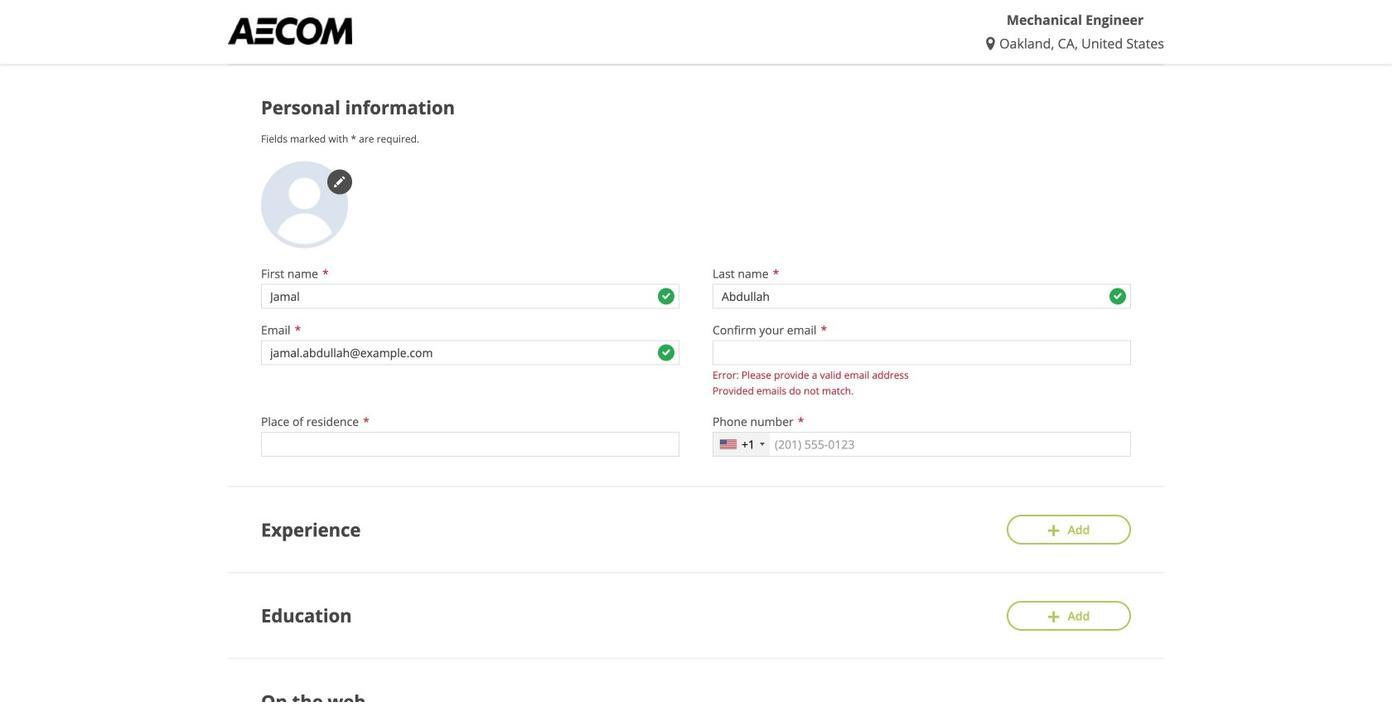 Task type: vqa. For each thing, say whether or not it's contained in the screenshot.
WIX LOGO
no



Task type: locate. For each thing, give the bounding box(es) containing it.
location image
[[987, 37, 1000, 50]]



Task type: describe. For each thing, give the bounding box(es) containing it.
aecom logo image
[[228, 17, 352, 45]]



